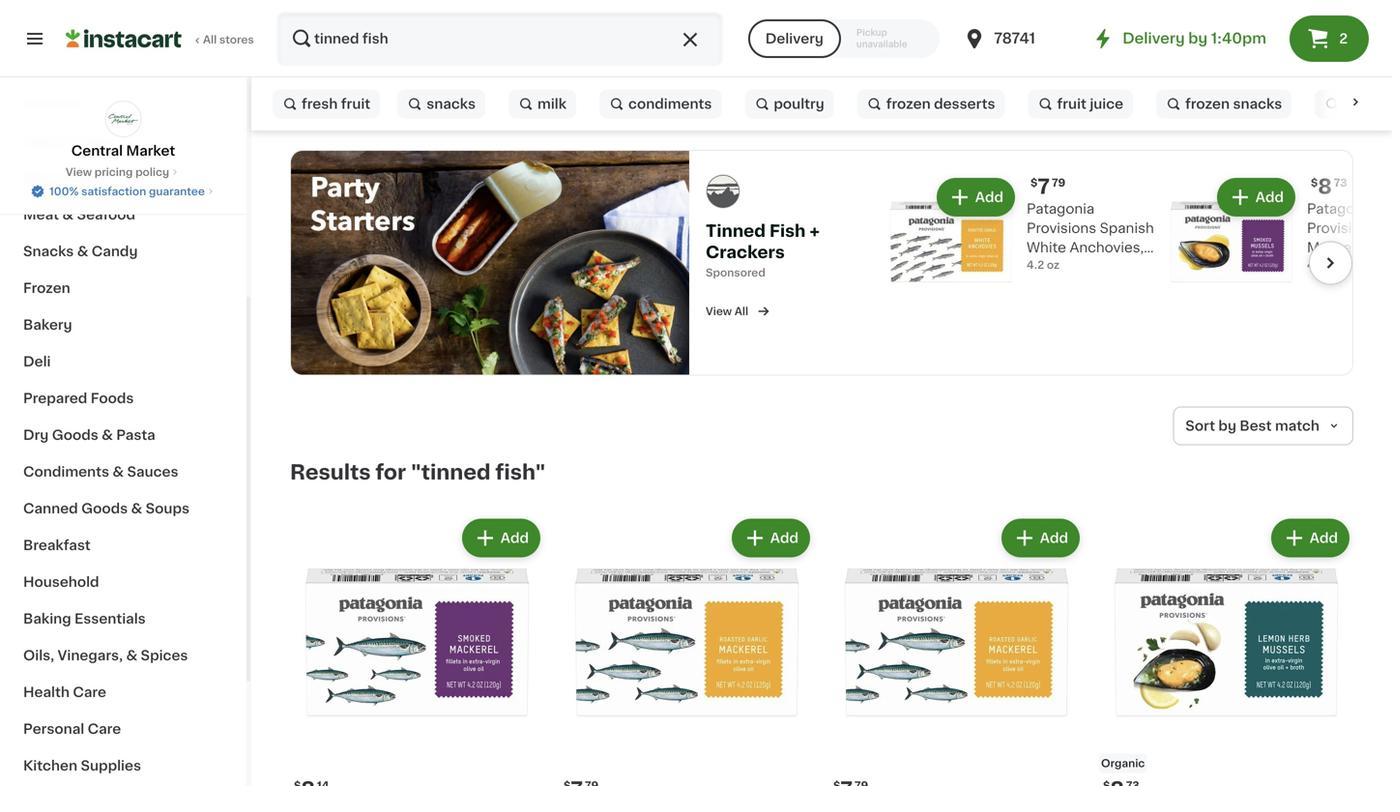 Task type: vqa. For each thing, say whether or not it's contained in the screenshot.
&
yes



Task type: locate. For each thing, give the bounding box(es) containing it.
& left spices
[[126, 649, 137, 663]]

by inside delivery by 1:40pm link
[[1189, 31, 1208, 45]]

central market
[[71, 144, 175, 158]]

provisions left s
[[1308, 221, 1378, 235]]

by for delivery
[[1189, 31, 1208, 45]]

Best match Sort by field
[[1174, 407, 1354, 446]]

oils,
[[23, 649, 54, 663]]

service type group
[[749, 19, 940, 58]]

"tinned
[[411, 463, 491, 483]]

& left candy
[[77, 245, 88, 258]]

1 horizontal spatial by
[[1219, 420, 1237, 433]]

0 vertical spatial all
[[203, 34, 217, 45]]

view up 100%
[[66, 167, 92, 178]]

1 vertical spatial goods
[[81, 502, 128, 516]]

delivery up poultry
[[766, 32, 824, 45]]

patagonia inside patagonia provisions spanish white anchovies, roasted garlic
[[1027, 202, 1095, 216]]

1 vertical spatial all
[[735, 306, 749, 317]]

anchovies,
[[1070, 241, 1145, 254]]

provisions inside patagonia provisions s 4.2 oz
[[1308, 221, 1378, 235]]

goods for dry
[[52, 429, 98, 442]]

add button for 4th product group from the right
[[464, 521, 539, 556]]

personal care link
[[12, 711, 235, 748]]

health
[[23, 686, 70, 699]]

provisions up white
[[1027, 221, 1097, 235]]

patagonia
[[1027, 202, 1095, 216], [1308, 202, 1376, 216]]

1 horizontal spatial fruit
[[1058, 97, 1087, 111]]

2 fruit from the left
[[1058, 97, 1087, 111]]

deli link
[[12, 343, 235, 380]]

2 provisions from the left
[[1308, 221, 1378, 235]]

product group
[[290, 515, 545, 786], [560, 515, 815, 786], [830, 515, 1084, 786], [1100, 515, 1354, 786]]

73
[[1335, 177, 1348, 188]]

view pricing policy link
[[66, 164, 181, 180]]

breakfast link
[[12, 527, 235, 564]]

frozen
[[887, 97, 931, 111], [1186, 97, 1231, 111]]

care inside "link"
[[88, 723, 121, 736]]

fruit juice link
[[1029, 85, 1134, 123]]

2 $ from the left
[[1312, 177, 1319, 188]]

delivery by 1:40pm link
[[1092, 27, 1267, 50]]

central market logo image
[[105, 101, 142, 137]]

0 horizontal spatial patagonia
[[1027, 202, 1095, 216]]

0 vertical spatial care
[[73, 686, 106, 699]]

0 horizontal spatial fruit
[[341, 97, 371, 111]]

by inside best match sort by field
[[1219, 420, 1237, 433]]

frozen
[[23, 282, 70, 295]]

snacks
[[23, 245, 74, 258]]

household link
[[12, 564, 235, 601]]

dairy & eggs
[[23, 134, 114, 148]]

view all
[[706, 306, 749, 317]]

all
[[203, 34, 217, 45], [735, 306, 749, 317]]

dry
[[23, 429, 49, 442]]

1 provisions from the left
[[1027, 221, 1097, 235]]

0 horizontal spatial all
[[203, 34, 217, 45]]

78741 button
[[964, 12, 1080, 66]]

0 vertical spatial by
[[1189, 31, 1208, 45]]

prepared foods link
[[12, 380, 235, 417]]

1 horizontal spatial patagonia
[[1308, 202, 1376, 216]]

meat & seafood link
[[12, 196, 235, 233]]

kitchen
[[23, 759, 77, 773]]

seafood
[[77, 208, 135, 222]]

white
[[1027, 241, 1067, 254]]

1 horizontal spatial frozen
[[1186, 97, 1231, 111]]

1 patagonia from the left
[[1027, 202, 1095, 216]]

condiments
[[23, 465, 109, 479]]

1 vertical spatial by
[[1219, 420, 1237, 433]]

1 horizontal spatial view
[[706, 306, 732, 317]]

snacks down 1:40pm
[[1234, 97, 1283, 111]]

$
[[1031, 177, 1038, 188], [1312, 177, 1319, 188]]

tinned fish + crackers spo nsored
[[706, 223, 820, 278]]

0 horizontal spatial frozen
[[887, 97, 931, 111]]

1 $ from the left
[[1031, 177, 1038, 188]]

patagonia down $ 7 79
[[1027, 202, 1095, 216]]

snacks down the search field
[[427, 97, 476, 111]]

delivery up juice
[[1123, 31, 1186, 45]]

3 product group from the left
[[830, 515, 1084, 786]]

deli
[[23, 355, 51, 369]]

4.2
[[1027, 260, 1045, 270]]

frozen desserts link
[[858, 85, 1006, 123]]

household
[[23, 576, 99, 589]]

soups
[[146, 502, 190, 516]]

garlic
[[1088, 260, 1128, 274]]

prepare link
[[1316, 85, 1393, 123]]

for
[[376, 463, 406, 483]]

baking essentials
[[23, 612, 146, 626]]

poultry link
[[745, 85, 835, 123]]

add button for 1st product group from right
[[1274, 521, 1348, 556]]

1 vertical spatial care
[[88, 723, 121, 736]]

personal
[[23, 723, 84, 736]]

0 vertical spatial goods
[[52, 429, 98, 442]]

$ inside $ 7 79
[[1031, 177, 1038, 188]]

goods down the prepared foods
[[52, 429, 98, 442]]

fruit right fresh
[[341, 97, 371, 111]]

view down spo
[[706, 306, 732, 317]]

0 horizontal spatial $
[[1031, 177, 1038, 188]]

$ left the 73
[[1312, 177, 1319, 188]]

view
[[66, 167, 92, 178], [706, 306, 732, 317]]

fruit left juice
[[1058, 97, 1087, 111]]

care down vinegars,
[[73, 686, 106, 699]]

2 button
[[1290, 15, 1370, 62]]

add button
[[939, 180, 1014, 215], [1220, 180, 1294, 215], [464, 521, 539, 556], [734, 521, 809, 556], [1004, 521, 1079, 556], [1274, 521, 1348, 556]]

by left 1:40pm
[[1189, 31, 1208, 45]]

&
[[64, 134, 75, 148], [62, 208, 74, 222], [77, 245, 88, 258], [102, 429, 113, 442], [113, 465, 124, 479], [131, 502, 142, 516], [126, 649, 137, 663]]

$ left 79
[[1031, 177, 1038, 188]]

dairy & eggs link
[[12, 123, 235, 160]]

kitchen supplies link
[[12, 748, 235, 785]]

0 horizontal spatial by
[[1189, 31, 1208, 45]]

all left stores
[[203, 34, 217, 45]]

1 horizontal spatial $
[[1312, 177, 1319, 188]]

provisions inside patagonia provisions spanish white anchovies, roasted garlic
[[1027, 221, 1097, 235]]

condiments & sauces
[[23, 465, 178, 479]]

1 vertical spatial view
[[706, 306, 732, 317]]

snacks
[[427, 97, 476, 111], [1234, 97, 1283, 111]]

None search field
[[277, 12, 723, 66]]

care up supplies on the bottom left
[[88, 723, 121, 736]]

dry goods & pasta link
[[12, 417, 235, 454]]

4 product group from the left
[[1100, 515, 1354, 786]]

prepared foods
[[23, 392, 134, 405]]

spices
[[141, 649, 188, 663]]

all inside "link"
[[203, 34, 217, 45]]

1 horizontal spatial snacks
[[1234, 97, 1283, 111]]

0 horizontal spatial provisions
[[1027, 221, 1097, 235]]

2 frozen from the left
[[1186, 97, 1231, 111]]

goods down condiments & sauces
[[81, 502, 128, 516]]

patagonia down '$ 8 73'
[[1308, 202, 1376, 216]]

by right "sort"
[[1219, 420, 1237, 433]]

1 horizontal spatial all
[[735, 306, 749, 317]]

delivery for delivery by 1:40pm
[[1123, 31, 1186, 45]]

guarantee
[[149, 186, 205, 197]]

delivery by 1:40pm
[[1123, 31, 1267, 45]]

view for view pricing policy
[[66, 167, 92, 178]]

view for view all
[[706, 306, 732, 317]]

add button for second product group from the right
[[1004, 521, 1079, 556]]

oils, vinegars, & spices
[[23, 649, 188, 663]]

sort by best match
[[1186, 420, 1320, 433]]

add button for 3rd product group from right
[[734, 521, 809, 556]]

central
[[71, 144, 123, 158]]

0 horizontal spatial delivery
[[766, 32, 824, 45]]

0 horizontal spatial snacks
[[427, 97, 476, 111]]

2 patagonia from the left
[[1308, 202, 1376, 216]]

health care
[[23, 686, 106, 699]]

$ inside '$ 8 73'
[[1312, 177, 1319, 188]]

supplies
[[81, 759, 141, 773]]

frozen down delivery by 1:40pm
[[1186, 97, 1231, 111]]

condiments
[[629, 97, 712, 111]]

79
[[1052, 177, 1066, 188]]

all down nsored
[[735, 306, 749, 317]]

frozen snacks
[[1186, 97, 1283, 111]]

sort
[[1186, 420, 1216, 433]]

fresh fruit
[[302, 97, 371, 111]]

delivery button
[[749, 19, 841, 58]]

fish"
[[496, 463, 546, 483]]

frozen link
[[12, 270, 235, 307]]

& left soups
[[131, 502, 142, 516]]

personal care
[[23, 723, 121, 736]]

0 horizontal spatial view
[[66, 167, 92, 178]]

spanish
[[1100, 221, 1155, 235]]

1 product group from the left
[[290, 515, 545, 786]]

dry goods & pasta
[[23, 429, 155, 442]]

1 horizontal spatial delivery
[[1123, 31, 1186, 45]]

delivery inside button
[[766, 32, 824, 45]]

add
[[976, 190, 1004, 204], [1256, 190, 1285, 204], [501, 532, 529, 545], [771, 532, 799, 545], [1041, 532, 1069, 545], [1311, 532, 1339, 545]]

1 frozen from the left
[[887, 97, 931, 111]]

1 horizontal spatial provisions
[[1308, 221, 1378, 235]]

patagonia inside patagonia provisions s 4.2 oz
[[1308, 202, 1376, 216]]

beverages link
[[12, 160, 235, 196]]

organic button
[[1100, 515, 1354, 786]]

canned goods & soups link
[[12, 490, 235, 527]]

0 vertical spatial view
[[66, 167, 92, 178]]

frozen left desserts
[[887, 97, 931, 111]]



Task type: describe. For each thing, give the bounding box(es) containing it.
frozen for frozen desserts
[[887, 97, 931, 111]]

$ for 7
[[1031, 177, 1038, 188]]

oils, vinegars, & spices link
[[12, 637, 235, 674]]

oz
[[1048, 260, 1060, 270]]

all stores link
[[66, 12, 255, 66]]

fresh
[[302, 97, 338, 111]]

$ 8 73
[[1312, 176, 1348, 197]]

match
[[1276, 420, 1320, 433]]

prepared
[[23, 392, 87, 405]]

4.2 oz
[[1027, 260, 1060, 270]]

s
[[1381, 221, 1390, 235]]

breakfast
[[23, 539, 91, 552]]

desserts
[[935, 97, 996, 111]]

provisions for s
[[1308, 221, 1378, 235]]

frozen snacks link
[[1157, 85, 1293, 123]]

sauces
[[127, 465, 178, 479]]

& inside 'link'
[[126, 649, 137, 663]]

2 product group from the left
[[560, 515, 815, 786]]

all stores
[[203, 34, 254, 45]]

produce link
[[12, 86, 235, 123]]

bakery link
[[12, 307, 235, 343]]

delivery for delivery
[[766, 32, 824, 45]]

snacks link
[[398, 85, 486, 123]]

patagonia provisions s 4.2 oz
[[1308, 202, 1393, 270]]

meat
[[23, 208, 59, 222]]

pasta
[[116, 429, 155, 442]]

circular pixel art of a grey mountain range with clouds behind it. image
[[706, 174, 741, 209]]

baking essentials link
[[12, 601, 235, 637]]

1 snacks from the left
[[427, 97, 476, 111]]

100% satisfaction guarantee button
[[30, 180, 217, 199]]

pricing
[[95, 167, 133, 178]]

poultry
[[774, 97, 825, 111]]

patagonia provisions spanish white anchovies, roasted garlic
[[1027, 202, 1155, 274]]

milk link
[[509, 85, 577, 123]]

by for sort
[[1219, 420, 1237, 433]]

satisfaction
[[81, 186, 146, 197]]

a flat-lay of a table, showing a bowl of salted crackers, an opened can of anchovies, fresh cilantro, and a plate with appetizers made of crackers, anchovies, and diced tomato. the headline "party starters" is featured in the upper left-hand side. image
[[291, 151, 690, 375]]

results
[[290, 463, 371, 483]]

results for "tinned fish"
[[290, 463, 546, 483]]

produce
[[23, 98, 82, 111]]

policy
[[135, 167, 169, 178]]

frozen for frozen snacks
[[1186, 97, 1231, 111]]

& left eggs
[[64, 134, 75, 148]]

provisions for spanish
[[1027, 221, 1097, 235]]

recommended searches element
[[267, 77, 1393, 131]]

instacart logo image
[[66, 27, 182, 50]]

milk
[[538, 97, 567, 111]]

$ for 8
[[1312, 177, 1319, 188]]

1 fruit from the left
[[341, 97, 371, 111]]

snacks & candy
[[23, 245, 138, 258]]

organic
[[1102, 759, 1146, 769]]

baking
[[23, 612, 71, 626]]

patagonia for patagonia provisions spanish white anchovies, roasted garlic
[[1027, 202, 1095, 216]]

foods
[[91, 392, 134, 405]]

crackers
[[706, 244, 785, 261]]

& left pasta
[[102, 429, 113, 442]]

$ 7 79
[[1031, 176, 1066, 197]]

care for health care
[[73, 686, 106, 699]]

kitchen supplies
[[23, 759, 141, 773]]

& down 100%
[[62, 208, 74, 222]]

patagonia for patagonia provisions s 4.2 oz
[[1308, 202, 1376, 216]]

snacks & candy link
[[12, 233, 235, 270]]

& left sauces
[[113, 465, 124, 479]]

78741
[[995, 31, 1036, 45]]

Search field
[[279, 14, 721, 64]]

dairy
[[23, 134, 61, 148]]

100%
[[49, 186, 79, 197]]

1:40pm
[[1212, 31, 1267, 45]]

central market link
[[71, 101, 175, 161]]

view pricing policy
[[66, 167, 169, 178]]

health care link
[[12, 674, 235, 711]]

2
[[1340, 32, 1349, 45]]

8
[[1319, 176, 1333, 197]]

condiments link
[[600, 85, 722, 123]]

juice
[[1091, 97, 1124, 111]]

stores
[[220, 34, 254, 45]]

bakery
[[23, 318, 72, 332]]

goods for canned
[[81, 502, 128, 516]]

meat & seafood
[[23, 208, 135, 222]]

prepare
[[1345, 97, 1393, 111]]

fruit juice
[[1058, 97, 1124, 111]]

vinegars,
[[58, 649, 123, 663]]

market
[[126, 144, 175, 158]]

best
[[1241, 420, 1273, 433]]

care for personal care
[[88, 723, 121, 736]]

2 snacks from the left
[[1234, 97, 1283, 111]]

100% satisfaction guarantee
[[49, 186, 205, 197]]



